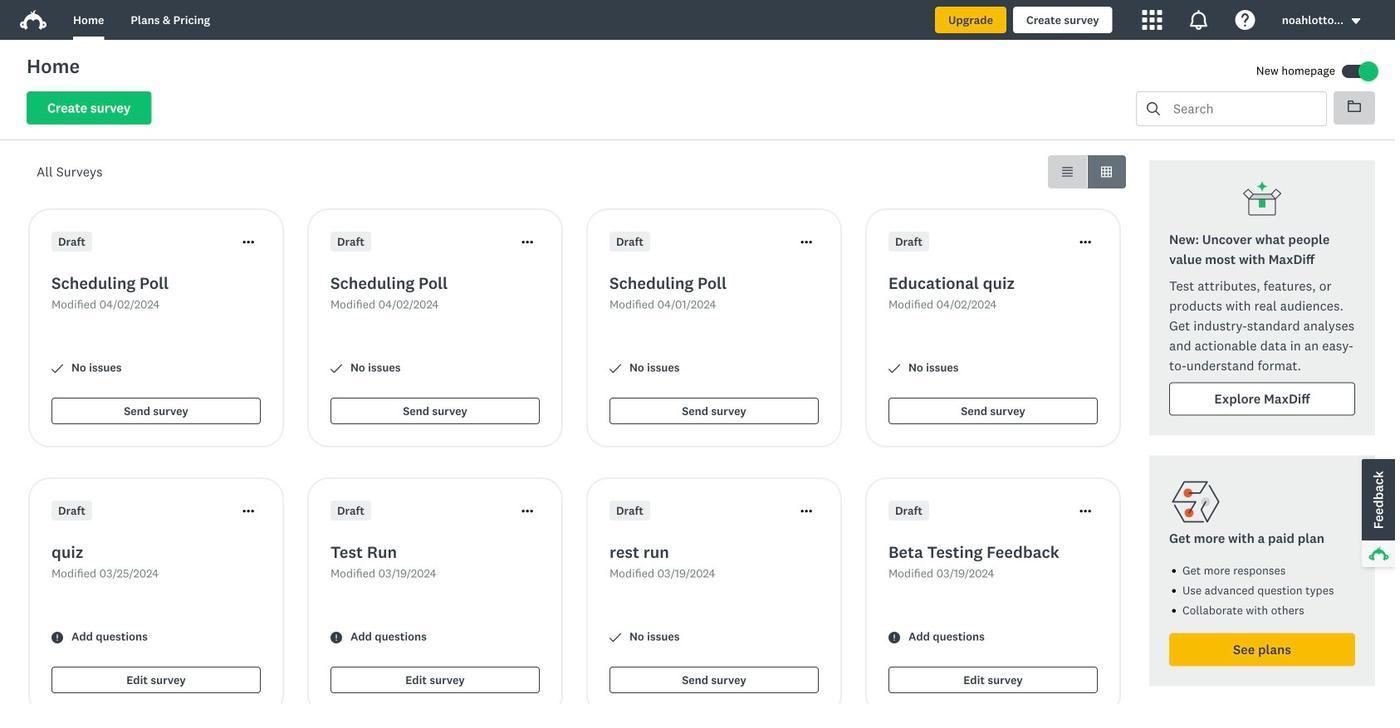 Task type: vqa. For each thing, say whether or not it's contained in the screenshot.
help image to the bottom
no



Task type: locate. For each thing, give the bounding box(es) containing it.
dropdown arrow icon image
[[1351, 15, 1362, 27], [1352, 18, 1361, 24]]

search image
[[1147, 102, 1160, 115]]

warning image
[[331, 632, 342, 644], [889, 632, 900, 644]]

max diff icon image
[[1243, 180, 1283, 220]]

0 horizontal spatial no issues image
[[331, 363, 342, 375]]

warning image
[[52, 632, 63, 644]]

1 folders image from the top
[[1348, 100, 1361, 113]]

help icon image
[[1236, 10, 1256, 30]]

no issues image
[[331, 363, 342, 375], [889, 363, 900, 375]]

1 horizontal spatial no issues image
[[889, 363, 900, 375]]

0 horizontal spatial warning image
[[331, 632, 342, 644]]

products icon image
[[1143, 10, 1163, 30], [1143, 10, 1163, 30]]

brand logo image
[[20, 7, 47, 33], [20, 10, 47, 30]]

group
[[1048, 155, 1126, 189]]

notification center icon image
[[1189, 10, 1209, 30]]

no issues image
[[52, 363, 63, 375], [610, 363, 621, 375], [610, 632, 621, 644]]

1 horizontal spatial warning image
[[889, 632, 900, 644]]

search image
[[1147, 102, 1160, 115]]

1 brand logo image from the top
[[20, 7, 47, 33]]

1 warning image from the left
[[331, 632, 342, 644]]

folders image
[[1348, 100, 1361, 113], [1348, 101, 1361, 112]]



Task type: describe. For each thing, give the bounding box(es) containing it.
Search text field
[[1160, 92, 1327, 125]]

2 warning image from the left
[[889, 632, 900, 644]]

response based pricing icon image
[[1170, 476, 1223, 529]]

1 no issues image from the left
[[331, 363, 342, 375]]

2 no issues image from the left
[[889, 363, 900, 375]]

2 brand logo image from the top
[[20, 10, 47, 30]]

2 folders image from the top
[[1348, 101, 1361, 112]]



